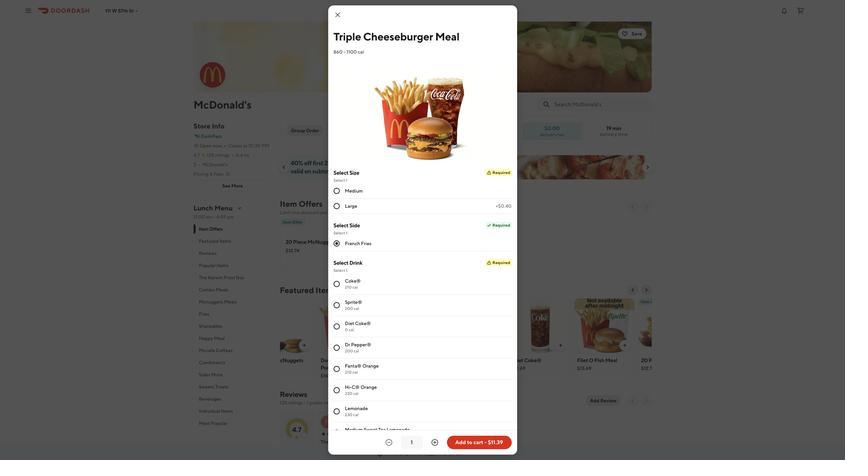 Task type: vqa. For each thing, say whether or not it's contained in the screenshot.


Task type: describe. For each thing, give the bounding box(es) containing it.
111 w 57th st
[[105, 8, 134, 13]]

add item to cart image for diet coke® image
[[558, 343, 564, 348]]

fish
[[595, 358, 605, 364]]

4 select from the top
[[334, 231, 345, 236]]

next image
[[644, 398, 649, 404]]

1 vertical spatial mcdonald's
[[202, 162, 228, 167]]

discount
[[301, 210, 320, 215]]

meals for mcnuggets meals
[[224, 299, 237, 305]]

0 horizontal spatial 4.7
[[194, 153, 200, 158]]

open menu image
[[24, 7, 32, 15]]

1 select from the top
[[334, 170, 349, 176]]

medium for medium sweet tea lemonade
[[345, 427, 363, 433]]

111 w 57th st button
[[105, 8, 139, 13]]

cal inside sprite® 200 cal
[[354, 306, 359, 311]]

1 vertical spatial -
[[214, 214, 216, 220]]

featured items inside "button"
[[199, 239, 232, 244]]

pricing
[[194, 172, 209, 177]]

caramel frappé
[[449, 358, 487, 364]]

add to cart - $11.39
[[456, 440, 504, 446]]

items inside heading
[[316, 286, 337, 295]]

next button of carousel image for previous button of carousel icon
[[644, 205, 649, 210]]

treats
[[216, 385, 229, 390]]

fees
[[214, 172, 224, 177]]

per
[[321, 210, 328, 215]]

review
[[324, 400, 338, 406]]

mcnuggets meals
[[199, 299, 237, 305]]

11:00 am - 4:59 pm
[[194, 214, 234, 220]]

fries inside select side group
[[361, 241, 372, 246]]

sides
[[199, 372, 211, 378]]

$13.69
[[578, 366, 592, 371]]

$10
[[362, 160, 372, 167]]

item offers
[[199, 227, 223, 232]]

lemonade 230 cal
[[345, 406, 368, 418]]

pounder
[[321, 365, 341, 371]]

0 vertical spatial mcdonald's
[[194, 98, 252, 111]]

1 vertical spatial featured items
[[280, 286, 337, 295]]

1 horizontal spatial mcnuggets
[[308, 239, 336, 245]]

see all link
[[424, 412, 450, 461]]

items for featured items "button"
[[220, 239, 232, 244]]

popular inside button
[[211, 421, 228, 426]]

200 inside dr pepper® 200 cal
[[345, 349, 353, 354]]

open now
[[200, 143, 222, 149]]

offers for item offers
[[210, 227, 223, 232]]

French Fries radio
[[334, 241, 340, 247]]

0 vertical spatial previous button of carousel image
[[281, 165, 287, 170]]

caramel
[[449, 358, 469, 364]]

860
[[334, 49, 343, 55]]

reviews for reviews
[[199, 251, 217, 256]]

cart
[[474, 440, 484, 446]]

one
[[292, 210, 300, 215]]

on inside 40% off first 2 orders up to $10 off with 40welcome, valid on subtotals $15
[[305, 168, 311, 175]]

lunch
[[194, 204, 213, 212]]

- inside button
[[485, 440, 487, 446]]

1 horizontal spatial on
[[449, 450, 455, 457]]

mcnuggets
[[199, 299, 223, 305]]

group order button
[[287, 125, 324, 136]]

popular items button
[[194, 260, 272, 272]]

diet for diet coke® $2.69
[[513, 358, 524, 364]]

see more
[[222, 183, 243, 189]]

closes
[[228, 143, 242, 149]]

pamela d
[[336, 419, 359, 425]]

$0.00 delivery fee
[[540, 125, 565, 137]]

sweets
[[199, 385, 215, 390]]

size
[[350, 170, 360, 176]]

meal inside double quarter pounder with cheese meal
[[321, 372, 333, 379]]

decrease quantity by 1 image
[[385, 439, 393, 447]]

cal inside diet coke® 0 cal
[[349, 328, 354, 333]]

individual items button
[[194, 406, 272, 418]]

1 vertical spatial order
[[386, 432, 397, 437]]

most
[[199, 421, 210, 426]]

open
[[200, 143, 212, 149]]

see for see all
[[429, 439, 437, 444]]

sweets treats button
[[194, 381, 272, 393]]

diet coke® 0 cal
[[345, 321, 371, 333]]

1 horizontal spatial -
[[344, 49, 346, 55]]

1 for size
[[346, 178, 348, 183]]

notification bell image
[[781, 7, 789, 15]]

• left 0.6
[[232, 153, 234, 158]]

previous image
[[631, 398, 636, 404]]

item offers limit one discount per order
[[280, 199, 340, 215]]

review
[[601, 398, 617, 404]]

to inside button
[[467, 440, 473, 446]]

triple cheeseburger meal inside dialog
[[334, 30, 460, 43]]

order
[[329, 210, 340, 215]]

add to cart - $11.39 button
[[447, 436, 512, 450]]

mcnuggetsⓡ
[[414, 450, 448, 457]]

5 select from the top
[[334, 260, 349, 266]]

min
[[613, 125, 622, 132]]

4:59
[[216, 214, 226, 220]]

111
[[105, 8, 111, 13]]

more for see more
[[232, 183, 243, 189]]

135 ratings •
[[207, 153, 234, 158]]

featured items heading
[[280, 285, 337, 296]]

add item to cart image for double quarter pounder with cheese meal
[[366, 343, 371, 348]]

0 horizontal spatial ratings
[[215, 153, 230, 158]]

public
[[310, 400, 323, 406]]

2 horizontal spatial mcnuggets
[[664, 358, 692, 364]]

meal inside dialog
[[436, 30, 460, 43]]

large
[[345, 204, 358, 209]]

4 piece mcnuggets
[[257, 358, 303, 364]]

medium sweet tea lemonade
[[345, 427, 410, 433]]

210 inside the fanta® orange 210 cal
[[345, 370, 352, 375]]

3 select from the top
[[334, 223, 349, 229]]

medium for medium
[[345, 188, 363, 194]]

0 horizontal spatial item offer
[[283, 220, 303, 225]]

orange inside hi-c® orange 230 cal
[[361, 385, 377, 390]]

coffees
[[216, 348, 233, 354]]

pricing & fees button
[[194, 171, 231, 178]]

delivery inside $0.00 delivery fee
[[540, 132, 557, 137]]

triple inside dialog
[[334, 30, 361, 43]]

860 - 1100 cal
[[334, 49, 364, 55]]

dr
[[345, 342, 350, 348]]

add item to cart image for filet o fish meal
[[622, 343, 628, 348]]

items for the individual items button
[[221, 409, 233, 414]]

featured inside heading
[[280, 286, 314, 295]]

$20+
[[456, 450, 469, 457]]

st
[[129, 8, 134, 13]]

delivery inside 19 min delivery time
[[600, 132, 618, 137]]

1 vertical spatial offer
[[651, 299, 661, 305]]

frappé
[[470, 358, 487, 364]]

to inside 40% off first 2 orders up to $10 off with 40welcome, valid on subtotals $15
[[355, 160, 361, 167]]

featured items button
[[194, 235, 272, 247]]

triple cheeseburger meal image
[[382, 298, 442, 355]]

with inside 40% off first 2 orders up to $10 off with 40welcome, valid on subtotals $15
[[381, 160, 393, 167]]

1 vertical spatial lemonade
[[387, 427, 410, 433]]

sides more button
[[194, 369, 272, 381]]

popular inside button
[[199, 263, 216, 268]]

meals for combo meals
[[216, 287, 229, 293]]

fries inside "button"
[[199, 312, 209, 317]]

1 off from the left
[[304, 160, 312, 167]]

pepper®
[[351, 342, 371, 348]]

1100
[[347, 49, 357, 55]]

shareables
[[199, 324, 223, 329]]

0 vertical spatial 135
[[207, 153, 214, 158]]

230 inside lemonade 230 cal
[[345, 413, 353, 418]]

save
[[632, 31, 643, 36]]

info
[[212, 122, 225, 130]]

piece inside button
[[261, 358, 274, 364]]

limit
[[280, 210, 291, 215]]

mcnuggets meals button
[[194, 296, 272, 308]]

20 piece mcnuggets image
[[639, 298, 699, 355]]

save button
[[619, 28, 647, 39]]

close triple cheeseburger meal image
[[334, 11, 342, 19]]

210 inside coke® 210 cal
[[345, 285, 352, 290]]

135 inside the reviews 135 ratings • 1 public review
[[280, 400, 288, 406]]

drink
[[350, 260, 363, 266]]

0
[[345, 328, 348, 333]]

more for sides more
[[212, 372, 223, 378]]

add review
[[591, 398, 617, 404]]

dashpass
[[201, 134, 222, 139]]

increase quantity by 1 image
[[431, 439, 439, 447]]

side
[[350, 223, 360, 229]]

1 for side
[[346, 231, 348, 236]]

4 piece mcnuggets image
[[254, 298, 314, 355]]

popular items
[[199, 263, 229, 268]]

4 piece mcnuggets button
[[254, 298, 314, 383]]

1 horizontal spatial piece
[[293, 239, 307, 245]]

0 vertical spatial lemonade
[[345, 406, 368, 412]]

cal inside the fanta® orange 210 cal
[[353, 370, 358, 375]]

1 for drink
[[346, 268, 348, 273]]

triple inside triple cheeseburger meal
[[385, 358, 398, 364]]

french
[[345, 241, 360, 246]]

condiments
[[199, 360, 225, 366]]

individual items
[[199, 409, 233, 414]]

coke® for diet coke® $2.69
[[525, 358, 542, 364]]

select side select 1
[[334, 223, 360, 236]]

1 vertical spatial $12.74
[[642, 366, 656, 371]]



Task type: locate. For each thing, give the bounding box(es) containing it.
add review button
[[587, 396, 621, 407]]

the kerwin frost box button
[[194, 272, 272, 284]]

0 horizontal spatial more
[[212, 372, 223, 378]]

- right am
[[214, 214, 216, 220]]

ratings down reviews link
[[289, 400, 303, 406]]

more inside button
[[212, 372, 223, 378]]

1 horizontal spatial offer
[[651, 299, 661, 305]]

items up the kerwin frost box
[[217, 263, 229, 268]]

valid
[[291, 168, 304, 175]]

1 vertical spatial 135
[[280, 400, 288, 406]]

1 add item to cart image from the left
[[366, 343, 371, 348]]

pamela
[[336, 419, 354, 425]]

required inside select side group
[[493, 223, 511, 228]]

select side group
[[334, 222, 512, 252]]

• right $
[[198, 162, 200, 167]]

1
[[346, 178, 348, 183], [346, 231, 348, 236], [346, 268, 348, 273], [307, 400, 309, 406]]

200 inside sprite® 200 cal
[[345, 306, 353, 311]]

0 vertical spatial cheeseburger
[[363, 30, 433, 43]]

1 vertical spatial 20
[[642, 358, 648, 364]]

cal inside hi-c® orange 230 cal
[[354, 391, 359, 396]]

cal inside coke® 210 cal
[[353, 285, 358, 290]]

1 vertical spatial next button of carousel image
[[644, 288, 649, 293]]

$12.74
[[286, 248, 300, 254], [642, 366, 656, 371]]

add inside button
[[456, 440, 466, 446]]

1 horizontal spatial with
[[381, 160, 393, 167]]

o
[[589, 358, 594, 364]]

1 vertical spatial offers
[[210, 227, 223, 232]]

caramel frappé image
[[447, 298, 506, 355]]

popular down individual items
[[211, 421, 228, 426]]

items for popular items button
[[217, 263, 229, 268]]

pm
[[262, 143, 269, 149]]

offers up discount
[[299, 199, 323, 209]]

more right sides
[[212, 372, 223, 378]]

1 horizontal spatial lemonade
[[387, 427, 410, 433]]

0 horizontal spatial diet
[[345, 321, 354, 327]]

on left $20+
[[449, 450, 455, 457]]

featured inside "button"
[[199, 239, 219, 244]]

• right 11/11/23
[[364, 432, 366, 437]]

filet o fish meal image
[[575, 298, 635, 355]]

1 add item to cart image from the left
[[302, 343, 307, 348]]

diet up $2.69
[[513, 358, 524, 364]]

2 vertical spatial required
[[493, 260, 511, 265]]

the
[[199, 275, 207, 281]]

add item to cart image
[[302, 343, 307, 348], [558, 343, 564, 348]]

4.7 up $
[[194, 153, 200, 158]]

orange right c®
[[361, 385, 377, 390]]

w
[[112, 8, 117, 13]]

2 select from the top
[[334, 178, 345, 183]]

2
[[325, 160, 328, 167]]

210 down fanta®
[[345, 370, 352, 375]]

lemonade up d
[[345, 406, 368, 412]]

add item to cart image for '4 piece mcnuggets' image
[[302, 343, 307, 348]]

cheeseburger inside dialog
[[363, 30, 433, 43]]

caramel frappé button
[[446, 298, 507, 383]]

reviews inside the reviews 135 ratings • 1 public review
[[280, 390, 307, 399]]

0 vertical spatial coke®
[[345, 279, 361, 284]]

with right the $10
[[381, 160, 393, 167]]

1 vertical spatial coke®
[[355, 321, 371, 327]]

popular
[[199, 263, 216, 268], [211, 421, 228, 426]]

diet coke® image
[[511, 298, 570, 355]]

$16.29
[[321, 373, 335, 379]]

next button of carousel image
[[645, 165, 651, 170]]

am
[[206, 214, 213, 220]]

0 vertical spatial featured
[[199, 239, 219, 244]]

0 vertical spatial popular
[[199, 263, 216, 268]]

0 vertical spatial orange
[[363, 364, 379, 369]]

0 vertical spatial ratings
[[215, 153, 230, 158]]

select left side
[[334, 223, 349, 229]]

1 down $15 in the top of the page
[[346, 178, 348, 183]]

cal up d
[[354, 413, 359, 418]]

items inside "button"
[[220, 239, 232, 244]]

0 vertical spatial reviews
[[199, 251, 217, 256]]

sides more
[[199, 372, 223, 378]]

fries right french
[[361, 241, 372, 246]]

medium up large
[[345, 188, 363, 194]]

1 left public
[[307, 400, 309, 406]]

triple cheeseburger meal inside button
[[385, 358, 433, 371]]

cal down fanta®
[[353, 370, 358, 375]]

item offers heading
[[280, 199, 323, 209]]

sprite®
[[345, 300, 362, 305]]

menu
[[215, 204, 233, 212]]

1 inside the reviews 135 ratings • 1 public review
[[307, 400, 309, 406]]

meals down the kerwin frost box
[[216, 287, 229, 293]]

sprite® 200 cal
[[345, 300, 362, 311]]

items up most popular button
[[221, 409, 233, 414]]

add item to cart image
[[366, 343, 371, 348], [622, 343, 628, 348]]

1 vertical spatial triple cheeseburger meal
[[385, 358, 433, 371]]

2 200 from the top
[[345, 349, 353, 354]]

diet inside diet coke® $2.69
[[513, 358, 524, 364]]

mcdonald's up info
[[194, 98, 252, 111]]

featured
[[199, 239, 219, 244], [280, 286, 314, 295]]

Item Search search field
[[555, 101, 647, 108]]

1 required from the top
[[493, 170, 511, 175]]

6 select from the top
[[334, 268, 345, 273]]

1 horizontal spatial 4.7
[[292, 426, 302, 434]]

order inside button
[[306, 128, 319, 133]]

0 vertical spatial order
[[306, 128, 319, 133]]

2 add item to cart image from the left
[[622, 343, 628, 348]]

1 horizontal spatial add item to cart image
[[622, 343, 628, 348]]

diet coke® $2.69
[[513, 358, 542, 371]]

• inside the reviews 135 ratings • 1 public review
[[304, 400, 306, 406]]

coke® for diet coke® 0 cal
[[355, 321, 371, 327]]

select down the orders
[[334, 170, 349, 176]]

cal down pepper®
[[354, 349, 359, 354]]

french fries
[[345, 241, 372, 246]]

1 horizontal spatial previous button of carousel image
[[631, 288, 636, 293]]

item inside item offers limit one discount per order
[[280, 199, 297, 209]]

see for see more
[[222, 183, 231, 189]]

add left review
[[591, 398, 600, 404]]

offers
[[299, 199, 323, 209], [210, 227, 223, 232]]

select up coke® 210 cal
[[334, 268, 345, 273]]

medium inside select drink group
[[345, 427, 363, 433]]

orange right fanta®
[[363, 364, 379, 369]]

fries
[[361, 241, 372, 246], [199, 312, 209, 317]]

0 horizontal spatial lemonade
[[345, 406, 368, 412]]

1 next button of carousel image from the top
[[644, 205, 649, 210]]

1 200 from the top
[[345, 306, 353, 311]]

d
[[355, 419, 359, 425]]

135 down reviews link
[[280, 400, 288, 406]]

triple
[[334, 30, 361, 43], [385, 358, 398, 364]]

1 vertical spatial item offer
[[641, 299, 661, 305]]

$ • mcdonald's
[[194, 162, 228, 167]]

0 vertical spatial 20 piece mcnuggets $12.74
[[286, 239, 336, 254]]

coke® down the select drink select 1
[[345, 279, 361, 284]]

1 horizontal spatial diet
[[513, 358, 524, 364]]

with
[[381, 160, 393, 167], [342, 365, 353, 371]]

meal inside filet o fish meal $13.69
[[606, 358, 618, 364]]

-
[[344, 49, 346, 55], [214, 214, 216, 220], [485, 440, 487, 446]]

select drink group
[[334, 260, 512, 461]]

with down quarter
[[342, 365, 353, 371]]

200 down sprite®
[[345, 306, 353, 311]]

1 horizontal spatial see
[[429, 439, 437, 444]]

order right group
[[306, 128, 319, 133]]

orange inside the fanta® orange 210 cal
[[363, 364, 379, 369]]

230 up pamela d
[[345, 413, 353, 418]]

1 vertical spatial popular
[[211, 421, 228, 426]]

coke® down sprite® 200 cal
[[355, 321, 371, 327]]

pricing & fees
[[194, 172, 224, 177]]

reviews inside button
[[199, 251, 217, 256]]

0 horizontal spatial add item to cart image
[[302, 343, 307, 348]]

diet up the 0
[[345, 321, 354, 327]]

coke®
[[345, 279, 361, 284], [355, 321, 371, 327], [525, 358, 542, 364]]

2 medium from the top
[[345, 427, 363, 433]]

mccafe
[[199, 348, 215, 354]]

230 inside hi-c® orange 230 cal
[[345, 391, 353, 396]]

triple cheeseburger meal
[[334, 30, 460, 43], [385, 358, 433, 371]]

0 vertical spatial required
[[493, 170, 511, 175]]

all
[[438, 439, 444, 444]]

1 vertical spatial ratings
[[289, 400, 303, 406]]

0 horizontal spatial 135
[[207, 153, 214, 158]]

4.7 up of 5 stars
[[292, 426, 302, 434]]

meal
[[436, 30, 460, 43], [214, 336, 225, 341], [606, 358, 618, 364], [385, 365, 397, 371], [321, 372, 333, 379]]

diet for diet coke® 0 cal
[[345, 321, 354, 327]]

meal inside triple cheeseburger meal
[[385, 365, 397, 371]]

0 vertical spatial $12.74
[[286, 248, 300, 254]]

1 210 from the top
[[345, 285, 352, 290]]

required
[[493, 170, 511, 175], [493, 223, 511, 228], [493, 260, 511, 265]]

1 230 from the top
[[345, 391, 353, 396]]

0 horizontal spatial on
[[305, 168, 311, 175]]

cal down c®
[[354, 391, 359, 396]]

popular up the
[[199, 263, 216, 268]]

0 horizontal spatial $12.74
[[286, 248, 300, 254]]

1 horizontal spatial add
[[591, 398, 600, 404]]

of
[[289, 447, 293, 452]]

None radio
[[334, 303, 340, 309], [334, 324, 340, 330], [334, 366, 340, 372], [334, 409, 340, 415], [334, 303, 340, 309], [334, 324, 340, 330], [334, 366, 340, 372], [334, 409, 340, 415]]

40% off first 2 orders up to $10 off with 40welcome, valid on subtotals $15
[[291, 160, 435, 175]]

0 vertical spatial 200
[[345, 306, 353, 311]]

2 off from the left
[[373, 160, 380, 167]]

most popular
[[199, 421, 228, 426]]

next button of carousel image for the rightmost previous button of carousel image
[[644, 288, 649, 293]]

1 vertical spatial 4.7
[[292, 426, 302, 434]]

1 horizontal spatial add item to cart image
[[558, 343, 564, 348]]

1 vertical spatial with
[[342, 365, 353, 371]]

1 inside select side select 1
[[346, 231, 348, 236]]

previous button of carousel image
[[631, 205, 636, 210]]

next button of carousel image
[[644, 205, 649, 210], [644, 288, 649, 293]]

2 230 from the top
[[345, 413, 353, 418]]

cal up sprite®
[[353, 285, 358, 290]]

quarter
[[339, 358, 358, 364]]

1 delivery from the left
[[600, 132, 618, 137]]

at
[[243, 143, 248, 149]]

triple cheeseburger meal dialog
[[328, 5, 517, 461]]

cal inside dr pepper® 200 cal
[[354, 349, 359, 354]]

0 horizontal spatial see
[[222, 183, 231, 189]]

tea
[[379, 427, 386, 433]]

more inside button
[[232, 183, 243, 189]]

0 horizontal spatial piece
[[261, 358, 274, 364]]

$2.69
[[513, 366, 526, 371]]

0 horizontal spatial 20
[[286, 239, 292, 245]]

select down $15 in the top of the page
[[334, 178, 345, 183]]

hi-
[[345, 385, 352, 390]]

1 horizontal spatial offers
[[299, 199, 323, 209]]

•
[[224, 143, 226, 149], [232, 153, 234, 158], [198, 162, 200, 167], [304, 400, 306, 406], [364, 432, 366, 437]]

p
[[325, 419, 329, 426]]

of 5 stars
[[289, 447, 305, 452]]

subtotals
[[313, 168, 337, 175]]

• right now
[[224, 143, 226, 149]]

+$0.40
[[496, 204, 512, 209]]

offers for item offers limit one discount per order
[[299, 199, 323, 209]]

delivery down $0.00
[[540, 132, 557, 137]]

dr pepper® 200 cal
[[345, 342, 371, 354]]

required for select side
[[493, 223, 511, 228]]

0 horizontal spatial off
[[304, 160, 312, 167]]

free
[[388, 450, 399, 457]]

4.7
[[194, 153, 200, 158], [292, 426, 302, 434]]

1 horizontal spatial more
[[232, 183, 243, 189]]

ratings
[[215, 153, 230, 158], [289, 400, 303, 406]]

lemonade up decrease quantity by 1 image
[[387, 427, 410, 433]]

19
[[607, 125, 612, 132]]

triple up 860 - 1100 cal on the top of the page
[[334, 30, 361, 43]]

on right valid
[[305, 168, 311, 175]]

mccafe coffees
[[199, 348, 233, 354]]

off left first
[[304, 160, 312, 167]]

diet inside diet coke® 0 cal
[[345, 321, 354, 327]]

0 vertical spatial add
[[591, 398, 600, 404]]

to left cart
[[467, 440, 473, 446]]

1 horizontal spatial $12.74
[[642, 366, 656, 371]]

cal right 1100
[[358, 49, 364, 55]]

offers inside item offers limit one discount per order
[[299, 199, 323, 209]]

add for add review
[[591, 398, 600, 404]]

medium down d
[[345, 427, 363, 433]]

0 vertical spatial see
[[222, 183, 231, 189]]

0 vertical spatial diet
[[345, 321, 354, 327]]

1 vertical spatial triple
[[385, 358, 398, 364]]

0 horizontal spatial add
[[456, 440, 466, 446]]

1 up coke® 210 cal
[[346, 268, 348, 273]]

1 vertical spatial required
[[493, 223, 511, 228]]

the kerwin frost box
[[199, 275, 245, 281]]

210 up sprite®
[[345, 285, 352, 290]]

off right the $10
[[373, 160, 380, 167]]

select left drink
[[334, 260, 349, 266]]

required inside select drink group
[[493, 260, 511, 265]]

2 required from the top
[[493, 223, 511, 228]]

order up decrease quantity by 1 image
[[386, 432, 397, 437]]

0 horizontal spatial 20 piece mcnuggets $12.74
[[286, 239, 336, 254]]

2 210 from the top
[[345, 370, 352, 375]]

add up $20+
[[456, 440, 466, 446]]

0 horizontal spatial order
[[306, 128, 319, 133]]

reviews for reviews 135 ratings • 1 public review
[[280, 390, 307, 399]]

cal inside lemonade 230 cal
[[354, 413, 359, 418]]

135 up $ • mcdonald's
[[207, 153, 214, 158]]

triple right the fanta® orange 210 cal
[[385, 358, 398, 364]]

0 vertical spatial triple cheeseburger meal
[[334, 30, 460, 43]]

double quarter pounder with cheese meal image
[[318, 298, 378, 355]]

see down fees
[[222, 183, 231, 189]]

with inside double quarter pounder with cheese meal
[[342, 365, 353, 371]]

• left public
[[304, 400, 306, 406]]

see inside button
[[222, 183, 231, 189]]

cheeseburger inside button
[[399, 358, 433, 364]]

1 vertical spatial 230
[[345, 413, 353, 418]]

200
[[345, 306, 353, 311], [345, 349, 353, 354]]

200 down dr
[[345, 349, 353, 354]]

condiments button
[[194, 357, 272, 369]]

2 next button of carousel image from the top
[[644, 288, 649, 293]]

1 up french
[[346, 231, 348, 236]]

0 vertical spatial meals
[[216, 287, 229, 293]]

off
[[304, 160, 312, 167], [373, 160, 380, 167]]

- right cart
[[485, 440, 487, 446]]

1 inside select size select 1
[[346, 178, 348, 183]]

piece
[[293, 239, 307, 245], [261, 358, 274, 364], [649, 358, 663, 364]]

None radio
[[334, 203, 340, 209], [334, 281, 340, 287], [334, 345, 340, 351], [334, 388, 340, 394], [334, 203, 340, 209], [334, 281, 340, 287], [334, 345, 340, 351], [334, 388, 340, 394]]

1 vertical spatial 210
[[345, 370, 352, 375]]

more up menu
[[232, 183, 243, 189]]

previous button of carousel image
[[281, 165, 287, 170], [631, 288, 636, 293]]

required for select drink
[[493, 260, 511, 265]]

medium inside "select size" group
[[345, 188, 363, 194]]

1 vertical spatial to
[[467, 440, 473, 446]]

2 delivery from the left
[[540, 132, 557, 137]]

1 vertical spatial more
[[212, 372, 223, 378]]

add for add to cart - $11.39
[[456, 440, 466, 446]]

delivery left time
[[600, 132, 618, 137]]

coke® 210 cal
[[345, 279, 361, 290]]

11/11/23
[[349, 432, 364, 437]]

0 horizontal spatial to
[[355, 160, 361, 167]]

select size group
[[334, 169, 512, 214]]

2 horizontal spatial piece
[[649, 358, 663, 364]]

required inside "select size" group
[[493, 170, 511, 175]]

1 vertical spatial fries
[[199, 312, 209, 317]]

happy
[[199, 336, 213, 341]]

1 horizontal spatial to
[[467, 440, 473, 446]]

0 horizontal spatial add item to cart image
[[366, 343, 371, 348]]

0 horizontal spatial featured
[[199, 239, 219, 244]]

mcdonald's image
[[194, 22, 652, 93], [200, 62, 225, 88]]

group
[[291, 128, 305, 133]]

1 horizontal spatial featured
[[280, 286, 314, 295]]

meals down combo meals button at the bottom of page
[[224, 299, 237, 305]]

0 items, open order cart image
[[797, 7, 805, 15]]

mcdonald's up the pricing & fees button on the left of the page
[[202, 162, 228, 167]]

individual
[[199, 409, 220, 414]]

$11.39
[[488, 440, 504, 446]]

ratings down now
[[215, 153, 230, 158]]

Current quantity is 1 number field
[[405, 439, 419, 447]]

delivery
[[600, 132, 618, 137], [540, 132, 557, 137]]

0 vertical spatial medium
[[345, 188, 363, 194]]

most popular button
[[194, 418, 272, 430]]

coke® up $2.69
[[525, 358, 542, 364]]

double
[[321, 358, 338, 364]]

0 vertical spatial featured items
[[199, 239, 232, 244]]

1 vertical spatial on
[[449, 450, 455, 457]]

coke® inside diet coke® 0 cal
[[355, 321, 371, 327]]

add inside "button"
[[591, 398, 600, 404]]

cal right the 0
[[349, 328, 354, 333]]

1 vertical spatial medium
[[345, 427, 363, 433]]

store
[[194, 122, 211, 130]]

cheeseburger
[[363, 30, 433, 43], [399, 358, 433, 364]]

mcnuggets inside button
[[275, 358, 303, 364]]

required for select size
[[493, 170, 511, 175]]

0 horizontal spatial -
[[214, 214, 216, 220]]

cal down sprite®
[[354, 306, 359, 311]]

1 inside the select drink select 1
[[346, 268, 348, 273]]

ratings inside the reviews 135 ratings • 1 public review
[[289, 400, 303, 406]]

3 required from the top
[[493, 260, 511, 265]]

0 vertical spatial on
[[305, 168, 311, 175]]

1 vertical spatial reviews
[[280, 390, 307, 399]]

2 add item to cart image from the left
[[558, 343, 564, 348]]

0 horizontal spatial with
[[342, 365, 353, 371]]

to right up
[[355, 160, 361, 167]]

• closes at 10:30 pm
[[224, 143, 269, 149]]

cal
[[358, 49, 364, 55], [353, 285, 358, 290], [354, 306, 359, 311], [349, 328, 354, 333], [354, 349, 359, 354], [353, 370, 358, 375], [354, 391, 359, 396], [354, 413, 359, 418]]

1 horizontal spatial featured items
[[280, 286, 337, 295]]

0 horizontal spatial featured items
[[199, 239, 232, 244]]

0 vertical spatial offer
[[293, 220, 303, 225]]

see left all
[[429, 439, 437, 444]]

1 horizontal spatial ratings
[[289, 400, 303, 406]]

add
[[591, 398, 600, 404], [456, 440, 466, 446]]

items left coke® 210 cal
[[316, 286, 337, 295]]

select up french fries radio on the left
[[334, 231, 345, 236]]

group order
[[291, 128, 319, 133]]

0 horizontal spatial fries
[[199, 312, 209, 317]]

1 medium from the top
[[345, 188, 363, 194]]

- right 860
[[344, 49, 346, 55]]

0 horizontal spatial mcnuggets
[[275, 358, 303, 364]]

coke® inside diet coke® $2.69
[[525, 358, 542, 364]]

Medium radio
[[334, 188, 340, 194]]

fries up shareables
[[199, 312, 209, 317]]

230 down hi- on the bottom left of page
[[345, 391, 353, 396]]

19 min delivery time
[[600, 125, 628, 137]]

0 horizontal spatial offer
[[293, 220, 303, 225]]

1 vertical spatial see
[[429, 439, 437, 444]]

0 vertical spatial 4.7
[[194, 153, 200, 158]]

1 horizontal spatial reviews
[[280, 390, 307, 399]]

combo meals button
[[194, 284, 272, 296]]

items up reviews button
[[220, 239, 232, 244]]

1 vertical spatial 20 piece mcnuggets $12.74
[[642, 358, 692, 371]]

offers down the '11:00 am - 4:59 pm'
[[210, 227, 223, 232]]



